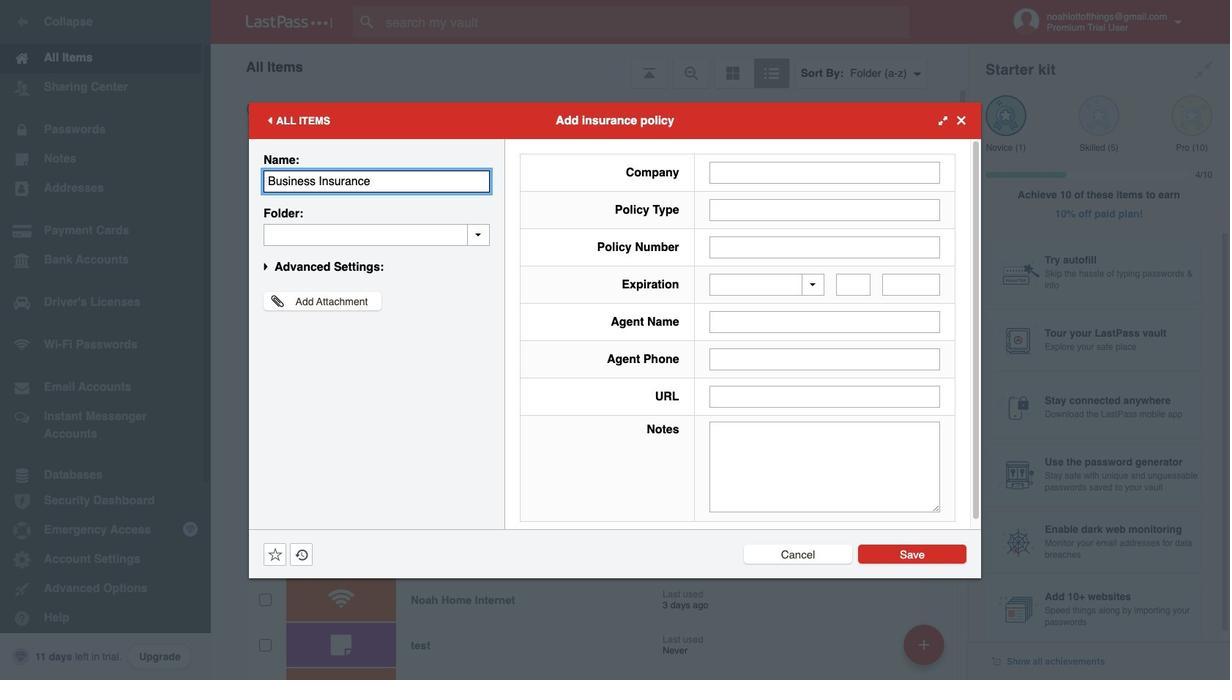 Task type: vqa. For each thing, say whether or not it's contained in the screenshot.
Search 'search field'
yes



Task type: locate. For each thing, give the bounding box(es) containing it.
vault options navigation
[[211, 44, 968, 88]]

lastpass image
[[246, 15, 332, 29]]

new item image
[[919, 640, 929, 650]]

None text field
[[709, 161, 940, 183], [264, 170, 490, 192], [264, 224, 490, 246], [709, 236, 940, 258], [883, 274, 940, 296], [709, 311, 940, 333], [709, 349, 940, 371], [709, 161, 940, 183], [264, 170, 490, 192], [264, 224, 490, 246], [709, 236, 940, 258], [883, 274, 940, 296], [709, 311, 940, 333], [709, 349, 940, 371]]

new item navigation
[[899, 620, 954, 680]]

main navigation navigation
[[0, 0, 211, 680]]

None text field
[[709, 199, 940, 221], [836, 274, 871, 296], [709, 386, 940, 408], [709, 422, 940, 513], [709, 199, 940, 221], [836, 274, 871, 296], [709, 386, 940, 408], [709, 422, 940, 513]]

dialog
[[249, 102, 981, 578]]

Search search field
[[353, 6, 938, 38]]



Task type: describe. For each thing, give the bounding box(es) containing it.
search my vault text field
[[353, 6, 938, 38]]



